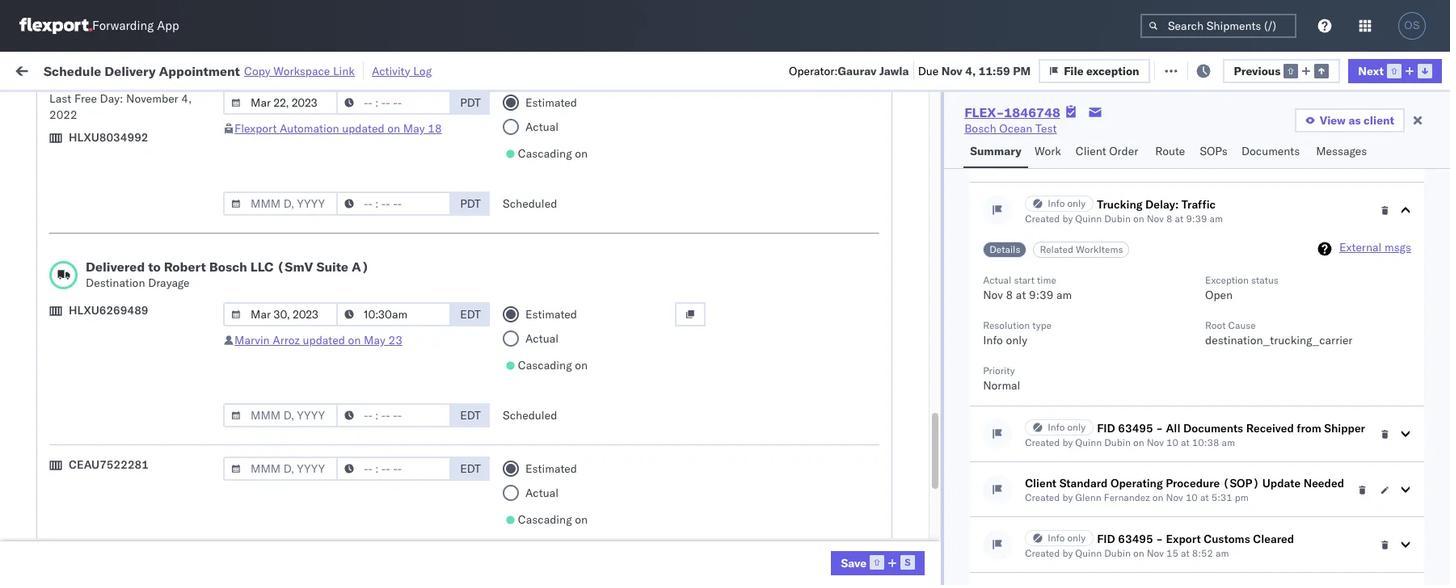 Task type: vqa. For each thing, say whether or not it's contained in the screenshot.
'Flexport Demo Shipper co.'
no



Task type: describe. For each thing, give the bounding box(es) containing it.
upload customs clearance documents for first upload customs clearance documents link from the top
[[37, 153, 177, 184]]

1846748 for fourth schedule pickup from los angeles, ca link from the bottom of the page
[[927, 233, 976, 248]]

18
[[428, 121, 442, 136]]

documents up 10:38
[[1183, 421, 1243, 436]]

savant for ceau7522281, hlxu6269489, hlxu8034992
[[1340, 233, 1375, 248]]

7 resize handle column header from the left
[[968, 125, 988, 585]]

2022 for first schedule pickup from los angeles, ca button from the top of the page
[[381, 198, 409, 212]]

flex-2130387
[[892, 553, 976, 568]]

uetu5238478 for 4:00 pm pst, dec 23, 2022
[[1082, 446, 1161, 461]]

4, for first schedule pickup from los angeles, ca button from the top of the page
[[367, 198, 378, 212]]

flexport. image
[[19, 18, 92, 34]]

track
[[412, 63, 438, 77]]

4:00
[[260, 447, 285, 461]]

documents down hlxu6269489
[[37, 347, 96, 362]]

schedule delivery appointment for 11:59 pm pst, dec 13, 2022
[[37, 410, 199, 425]]

edt for -- : -- -- text field related to first mmm d, yyyy text field from the bottom of the page
[[460, 462, 481, 476]]

from for confirm pickup from los angeles, ca link
[[119, 438, 143, 452]]

confirm delivery
[[37, 481, 123, 496]]

nov inside actual start time nov 8 at 9:39 am
[[983, 288, 1003, 302]]

info inside resolution type info only
[[983, 333, 1003, 348]]

11:59 pm pdt, nov 4, 2022 for first schedule pickup from los angeles, ca link
[[260, 198, 409, 212]]

omkar for lhuu7894563, uetu5238478
[[1303, 447, 1337, 461]]

mode button
[[487, 129, 576, 145]]

brylle
[[1075, 157, 1101, 169]]

ymluw236679313
[[1101, 162, 1205, 177]]

3 mmm d, yyyy text field from the top
[[223, 302, 338, 327]]

- for fid 63495 - export customs cleared
[[1156, 532, 1163, 546]]

1 horizontal spatial exception
[[1196, 63, 1249, 77]]

- for fid 63495 - all documents received from shipper
[[1156, 421, 1163, 436]]

message
[[218, 63, 263, 77]]

by inside client standard operating procedure (sop) update needed created by glenn fernandez on nov 10 at 5:31 pm
[[1062, 491, 1073, 504]]

only for trucking delay: traffic
[[1067, 197, 1086, 209]]

2 1889466 from the top
[[927, 411, 976, 426]]

1846748 for 1st upload customs clearance documents link from the bottom
[[927, 340, 976, 354]]

0 vertical spatial gaurav
[[838, 63, 877, 78]]

a)
[[352, 259, 369, 275]]

client for client standard operating procedure (sop) update needed created by glenn fernandez on nov 10 at 5:31 pm
[[1025, 476, 1057, 491]]

abcdefg78456546 for 11:59 pm pst, dec 13, 2022
[[1101, 411, 1210, 426]]

6:00 am pst, dec 24, 2022
[[260, 482, 409, 497]]

schedule for 11:59 pm pdt, nov 4, 2022's schedule delivery appointment button
[[37, 268, 85, 283]]

delivery up day:
[[104, 63, 156, 79]]

Search Shipments (/) text field
[[1141, 14, 1297, 38]]

2 ceau7522281, hlxu6269489, hlxu8034992 from the top
[[996, 233, 1247, 247]]

schedule for 4th schedule pickup from los angeles, ca button from the top
[[37, 367, 85, 381]]

caiu7969337
[[996, 162, 1072, 176]]

documents inside button
[[1242, 144, 1300, 158]]

lhuu7894563, for 4:00 pm pst, dec 23, 2022
[[996, 446, 1079, 461]]

2 schedule pickup from los angeles, ca link from the top
[[37, 224, 230, 256]]

upload for second upload customs clearance documents button from the top of the page
[[37, 331, 74, 346]]

11:00
[[260, 340, 292, 354]]

dec for 24,
[[336, 482, 358, 497]]

6 ocean fcl from the top
[[495, 375, 551, 390]]

9 resize handle column header from the left
[[1276, 125, 1295, 585]]

mbl/mawb
[[1101, 132, 1157, 144]]

edt for -- : -- -- text field associated with 3rd mmm d, yyyy text field from the top
[[460, 307, 481, 322]]

Search Work text field
[[906, 58, 1082, 82]]

exception status open
[[1205, 274, 1279, 302]]

flexport
[[234, 121, 277, 136]]

2 flex-1889466 from the top
[[892, 411, 976, 426]]

destination_trucking_carrier
[[1205, 333, 1353, 348]]

8 resize handle column header from the left
[[1073, 125, 1093, 585]]

a
[[1449, 553, 1450, 568]]

only inside resolution type info only
[[1006, 333, 1027, 348]]

760
[[298, 63, 319, 77]]

workitem
[[18, 132, 60, 144]]

pickup for confirm pickup from los angeles, ca button at left
[[81, 438, 116, 452]]

save button
[[831, 551, 925, 576]]

created by brylle angelo dungca on nov 8 at 1:27 am button
[[983, 141, 1411, 170]]

1 lhuu7894563, from the top
[[996, 375, 1079, 390]]

2 pdt, from the top
[[315, 233, 341, 248]]

pickup for first schedule pickup from los angeles, ca button from the top of the page
[[88, 189, 123, 203]]

0 horizontal spatial file exception
[[1064, 63, 1139, 78]]

omkar savant for ceau7522281, hlxu6269489, hlxu8034992
[[1303, 233, 1375, 248]]

(sop)
[[1223, 476, 1260, 491]]

upload customs clearance documents for 1st upload customs clearance documents link from the bottom
[[37, 331, 177, 362]]

status : ready for work, blocked, in progress
[[89, 100, 294, 112]]

delivery for 6:00 am pst, dec 24, 2022
[[81, 481, 123, 496]]

8 inside button
[[1205, 157, 1211, 169]]

1 pdt, from the top
[[315, 198, 341, 212]]

nov inside client standard operating procedure (sop) update needed created by glenn fernandez on nov 10 at 5:31 pm
[[1166, 491, 1183, 504]]

-- : -- -- text field for first mmm d, yyyy text field from the bottom of the page
[[336, 457, 451, 481]]

maeu9408431
[[1101, 553, 1183, 568]]

to
[[148, 259, 161, 275]]

am for fid 63495 - export customs cleared
[[1216, 547, 1229, 559]]

confirm for confirm delivery
[[37, 481, 78, 496]]

5 schedule pickup from los angeles, ca from the top
[[37, 509, 218, 540]]

1 schedule pickup from los angeles, ca button from the top
[[37, 188, 230, 222]]

external msgs
[[1339, 240, 1411, 255]]

0 vertical spatial appointment
[[159, 63, 240, 79]]

5 ceau7522281, from the top
[[996, 340, 1079, 354]]

10 fcl from the top
[[531, 518, 551, 532]]

action
[[1393, 63, 1429, 77]]

2022 for confirm delivery button
[[381, 482, 409, 497]]

forwarding
[[92, 18, 154, 34]]

next button
[[1349, 59, 1442, 83]]

ceau7522281
[[69, 458, 149, 472]]

flex id
[[867, 132, 897, 144]]

traffic
[[1182, 197, 1216, 212]]

schedule for 3rd schedule pickup from los angeles, ca button from the top
[[37, 295, 85, 310]]

11:59 pm pdt, nov 4, 2022 for 3rd schedule pickup from los angeles, ca link from the top
[[260, 304, 409, 319]]

5 resize handle column header from the left
[[677, 125, 697, 585]]

snooze
[[438, 132, 470, 144]]

5:31
[[1211, 491, 1233, 504]]

6:00
[[260, 482, 285, 497]]

standard
[[1059, 476, 1108, 491]]

created inside client standard operating procedure (sop) update needed created by glenn fernandez on nov 10 at 5:31 pm
[[1025, 491, 1060, 504]]

23
[[388, 333, 402, 348]]

flexport automation updated on may 18
[[234, 121, 442, 136]]

confirm pickup from los angeles, ca
[[37, 438, 211, 468]]

my work
[[16, 59, 88, 81]]

6 fcl from the top
[[531, 375, 551, 390]]

1 vertical spatial gaurav
[[1303, 162, 1339, 177]]

1660288
[[927, 162, 976, 177]]

at inside created by brylle angelo dungca on nov 8 at 1:27 am button
[[1214, 157, 1223, 169]]

4 schedule pickup from los angeles, ca from the top
[[37, 367, 218, 397]]

clearance for first upload customs clearance documents link from the top
[[125, 153, 177, 168]]

uetu5238478 for 6:00 am pst, dec 24, 2022
[[1082, 482, 1161, 496]]

omkar savant for lhuu7894563, uetu5238478
[[1303, 447, 1375, 461]]

at down delay:
[[1175, 213, 1184, 225]]

ocean fcl for fourth schedule pickup from los angeles, ca button from the bottom of the page
[[495, 233, 551, 248]]

2022 inside last free day: november 4, 2022
[[49, 108, 77, 122]]

quinn for trucking delay: traffic
[[1075, 213, 1102, 225]]

forwarding app link
[[19, 18, 179, 34]]

hlxu8034992 for 1st upload customs clearance documents link from the bottom
[[1167, 340, 1247, 354]]

export
[[1166, 532, 1201, 546]]

1 horizontal spatial file
[[1174, 63, 1193, 77]]

created by quinn dubin on nov 8 at 9:39 am
[[1025, 213, 1223, 225]]

ca for confirm pickup from los angeles, ca link
[[37, 454, 53, 468]]

(0)
[[263, 63, 284, 77]]

4 schedule pickup from los angeles, ca link from the top
[[37, 366, 230, 398]]

5 hlxu6269489, from the top
[[1082, 340, 1165, 354]]

created by brylle angelo dungca on nov 8 at 1:27 am
[[1025, 157, 1262, 169]]

1893174
[[927, 518, 976, 532]]

1 horizontal spatial 8
[[1166, 213, 1172, 225]]

lhuu7894563, uetu5238478 for 6:00 am pst, dec 24, 2022
[[996, 482, 1161, 496]]

info for trucking delay: traffic
[[1048, 197, 1065, 209]]

0 horizontal spatial file
[[1064, 63, 1084, 78]]

los inside confirm pickup from los angeles, ca
[[146, 438, 164, 452]]

confirm for confirm pickup from los angeles, ca
[[37, 438, 78, 452]]

mbl/mawb numbers button
[[1093, 129, 1279, 145]]

os button
[[1394, 7, 1431, 44]]

batch action button
[[1334, 58, 1440, 82]]

messages
[[1316, 144, 1367, 158]]

info only for fid 63495 - all documents received from shipper
[[1048, 421, 1086, 433]]

work,
[[171, 100, 197, 112]]

3 1889466 from the top
[[927, 447, 976, 461]]

2 schedule pickup from los angeles, ca from the top
[[37, 224, 218, 255]]

status
[[89, 100, 117, 112]]

2 upload customs clearance documents link from the top
[[37, 330, 230, 363]]

info only for fid 63495 - export customs cleared
[[1048, 532, 1086, 544]]

9:39 inside actual start time nov 8 at 9:39 am
[[1029, 288, 1054, 302]]

1 upload customs clearance documents link from the top
[[37, 152, 230, 185]]

msdu7304509
[[996, 517, 1078, 532]]

abcdefg78456546 for 4:00 pm pst, dec 23, 2022
[[1101, 447, 1210, 461]]

1 test123456 from the top
[[1101, 198, 1169, 212]]

created by quinn dubin on nov 15 at 8:52 am
[[1025, 547, 1229, 559]]

4 ceau7522281, from the top
[[996, 304, 1079, 318]]

clearance for 1st upload customs clearance documents link from the bottom
[[125, 331, 177, 346]]

created for fid 63495 - export customs cleared
[[1025, 547, 1060, 559]]

mbl/mawb numbers
[[1101, 132, 1200, 144]]

3 cascading from the top
[[518, 512, 572, 527]]

lagerfeld
[[867, 553, 915, 568]]

ocean fcl for second upload customs clearance documents button from the top of the page
[[495, 340, 551, 354]]

3 schedule pickup from los angeles, ca link from the top
[[37, 295, 230, 327]]

update
[[1262, 476, 1301, 491]]

fcl for confirm pickup from los angeles, ca link
[[531, 447, 551, 461]]

1 1889466 from the top
[[927, 375, 976, 390]]

11:59 pm pdt, nov 4, 2022 for schedule delivery appointment link for 11:59 pm pdt, nov 4, 2022
[[260, 269, 409, 283]]

63495 for all
[[1118, 421, 1153, 436]]

at left link
[[322, 63, 332, 77]]

2 mmm d, yyyy text field from the top
[[223, 192, 338, 216]]

4 flex-1889466 from the top
[[892, 482, 976, 497]]

1 lhuu7894563, uetu5238478 from the top
[[996, 375, 1161, 390]]

uetu5238478 for 11:59 pm pst, dec 13, 2022
[[1082, 411, 1161, 425]]

hlxu8034992 for fourth schedule pickup from los angeles, ca link from the bottom of the page
[[1167, 233, 1247, 247]]

work inside import work button
[[177, 63, 205, 77]]

3 ceau7522281, from the top
[[996, 268, 1079, 283]]

dec for 13,
[[343, 411, 364, 426]]

fcl for 1st upload customs clearance documents link from the bottom
[[531, 340, 551, 354]]

from left shipper
[[1297, 421, 1321, 436]]

copy
[[244, 63, 270, 78]]

pdt for 1st mmm d, yyyy text field from the top
[[460, 95, 481, 110]]

3 resize handle column header from the left
[[467, 125, 487, 585]]

hlxu8034992 for first schedule pickup from los angeles, ca link
[[1167, 197, 1247, 212]]

bosch ocean test link
[[964, 120, 1057, 137]]

(smv
[[277, 259, 313, 275]]

hlxu8034992 for 3rd schedule pickup from los angeles, ca link from the top
[[1167, 304, 1247, 318]]

flex-1846748 link
[[964, 104, 1060, 120]]

2 schedule pickup from los angeles, ca button from the top
[[37, 224, 230, 257]]

flex-1660288
[[892, 162, 976, 177]]

from for second schedule pickup from los angeles, ca link from the bottom of the page
[[126, 367, 149, 381]]

work
[[46, 59, 88, 81]]

1 upload customs clearance documents button from the top
[[37, 152, 230, 186]]

3 schedule pickup from los angeles, ca button from the top
[[37, 295, 230, 329]]

root
[[1205, 319, 1226, 331]]

3 cascading on from the top
[[518, 512, 588, 527]]

1 resize handle column header from the left
[[231, 125, 251, 585]]

only for fid 63495 - all documents received from shipper
[[1067, 421, 1086, 433]]

fid 63495 - export customs cleared
[[1097, 532, 1294, 546]]

2 upload customs clearance documents button from the top
[[37, 330, 230, 364]]

11:00 pm pst, nov 8, 2022
[[260, 340, 408, 354]]

flex-1846748 for first schedule pickup from los angeles, ca button from the top of the page
[[892, 198, 976, 212]]

4 resize handle column header from the left
[[572, 125, 592, 585]]

: for snoozed
[[376, 100, 379, 112]]

forwarding app
[[92, 18, 179, 34]]

karl
[[843, 553, 864, 568]]

1 schedule pickup from los angeles, ca link from the top
[[37, 188, 230, 220]]

actual for -- : -- -- text field related to first mmm d, yyyy text field from the bottom of the page
[[525, 486, 559, 500]]

edt for -- : -- -- text field associated with mmm d, yyyy text box
[[460, 408, 481, 423]]

dubin for trucking delay: traffic
[[1104, 213, 1131, 225]]

1 ocean fcl from the top
[[495, 162, 551, 177]]

1 schedule pickup from los angeles, ca from the top
[[37, 189, 218, 219]]

1 uetu5238478 from the top
[[1082, 375, 1161, 390]]

flex
[[867, 132, 885, 144]]

4 ceau7522281, hlxu6269489, hlxu8034992 from the top
[[996, 304, 1247, 318]]

operator
[[1303, 132, 1342, 144]]

by inside created by brylle angelo dungca on nov 8 at 1:27 am button
[[1062, 157, 1073, 169]]

fid 63495 - all documents received from shipper
[[1097, 421, 1365, 436]]

summary button
[[964, 137, 1028, 168]]

updated for automation
[[342, 121, 385, 136]]

snoozed : no
[[338, 100, 396, 112]]

hlxu6269489
[[69, 303, 148, 318]]

created inside button
[[1025, 157, 1060, 169]]

am for fid 63495 - all documents received from shipper
[[1222, 437, 1235, 449]]

cascading for edt
[[518, 358, 572, 373]]

details
[[990, 243, 1020, 255]]

3 schedule pickup from los angeles, ca from the top
[[37, 295, 218, 326]]

1 hlxu6269489, from the top
[[1082, 197, 1165, 212]]

2 ceau7522281, from the top
[[996, 233, 1079, 247]]

at right 15 at the right of the page
[[1181, 547, 1190, 559]]

11 resize handle column header from the left
[[1409, 125, 1428, 585]]

1 horizontal spatial jawla
[[1342, 162, 1370, 177]]

10 ocean fcl from the top
[[495, 518, 551, 532]]

lhuu7894563, uetu5238478 for 11:59 pm pst, dec 13, 2022
[[996, 411, 1161, 425]]

8,
[[366, 340, 377, 354]]

pm
[[1235, 491, 1249, 504]]

jaehyung
[[1303, 553, 1351, 568]]



Task type: locate. For each thing, give the bounding box(es) containing it.
4 ocean fcl from the top
[[495, 304, 551, 319]]

dubin up operating
[[1104, 437, 1131, 449]]

0 vertical spatial confirm
[[37, 438, 78, 452]]

5 fcl from the top
[[531, 340, 551, 354]]

1 vertical spatial upload customs clearance documents
[[37, 331, 177, 362]]

numbers for mbl/mawb numbers
[[1160, 132, 1200, 144]]

hlxu8034992 for schedule delivery appointment link for 11:59 pm pdt, nov 4, 2022
[[1167, 268, 1247, 283]]

import work button
[[131, 52, 211, 88]]

lhuu7894563, uetu5238478 up the created by quinn dubin on nov 10 at 10:38 am
[[996, 411, 1161, 425]]

1 info only from the top
[[1048, 197, 1086, 209]]

dubin for fid 63495 - all documents received from shipper
[[1104, 437, 1131, 449]]

upload customs clearance documents button down workitem button
[[37, 152, 230, 186]]

free
[[74, 91, 97, 106]]

3 -- : -- -- text field from the top
[[336, 302, 451, 327]]

4, for 11:59 pm pdt, nov 4, 2022's schedule delivery appointment button
[[367, 269, 378, 283]]

deadline
[[260, 132, 299, 144]]

1 vertical spatial customs
[[77, 331, 122, 346]]

customs for 2nd upload customs clearance documents button from the bottom
[[77, 153, 122, 168]]

pst, right am
[[309, 482, 334, 497]]

-- : -- -- text field up the 23,
[[336, 403, 451, 428]]

1 horizontal spatial file exception
[[1174, 63, 1249, 77]]

resize handle column header
[[231, 125, 251, 585], [411, 125, 430, 585], [467, 125, 487, 585], [572, 125, 592, 585], [677, 125, 697, 585], [839, 125, 858, 585], [968, 125, 988, 585], [1073, 125, 1093, 585], [1276, 125, 1295, 585], [1381, 125, 1400, 585], [1409, 125, 1428, 585]]

10 down all
[[1166, 437, 1178, 449]]

activity
[[372, 63, 410, 78]]

0 horizontal spatial may
[[364, 333, 385, 348]]

documents left operator at the top
[[1242, 144, 1300, 158]]

from inside confirm pickup from los angeles, ca
[[119, 438, 143, 452]]

may
[[403, 121, 425, 136], [364, 333, 385, 348]]

delivered
[[86, 259, 145, 275]]

only up the created by quinn dubin on nov 10 at 10:38 am
[[1067, 421, 1086, 433]]

1 vertical spatial pdt
[[460, 196, 481, 211]]

0 horizontal spatial jawla
[[879, 63, 909, 78]]

0 vertical spatial may
[[403, 121, 425, 136]]

actual for -- : -- -- text field associated with 3rd mmm d, yyyy text field from the top
[[525, 331, 559, 346]]

0 vertical spatial edt
[[460, 307, 481, 322]]

pickup down confirm delivery button
[[88, 509, 123, 523]]

MMM D, YYYY text field
[[223, 403, 338, 428]]

3 pdt, from the top
[[315, 269, 341, 283]]

10 down procedure
[[1186, 491, 1198, 504]]

documents down workitem at the top of the page
[[37, 169, 96, 184]]

created up msdu7304509
[[1025, 491, 1060, 504]]

11:59 pm pst, dec 13, 2022
[[260, 411, 415, 426]]

summary
[[970, 144, 1022, 158]]

by down msdu7304509
[[1062, 547, 1073, 559]]

2 lhuu7894563, from the top
[[996, 411, 1079, 425]]

-- : -- -- text field down 'activity'
[[336, 91, 451, 115]]

quinn for fid 63495 - export customs cleared
[[1075, 547, 1102, 559]]

from down workitem button
[[126, 189, 149, 203]]

cascading
[[518, 146, 572, 161], [518, 358, 572, 373], [518, 512, 572, 527]]

gaurav down messages
[[1303, 162, 1339, 177]]

0 horizontal spatial work
[[177, 63, 205, 77]]

0 vertical spatial quinn
[[1075, 213, 1102, 225]]

1846748 for schedule delivery appointment link for 11:59 pm pdt, nov 4, 2022
[[927, 269, 976, 283]]

dubin down trucking
[[1104, 213, 1131, 225]]

client
[[1364, 113, 1394, 128]]

test inside bosch ocean test link
[[1035, 121, 1057, 136]]

2 savant from the top
[[1340, 447, 1375, 461]]

start
[[1014, 274, 1035, 286]]

schedule delivery appointment link up hlxu6269489
[[37, 267, 199, 283]]

4, for 3rd schedule pickup from los angeles, ca button from the top
[[367, 304, 378, 319]]

1 horizontal spatial numbers
[[1160, 132, 1200, 144]]

2 vertical spatial abcdefg78456546
[[1101, 482, 1210, 497]]

lhuu7894563, uetu5238478 up 'standard'
[[996, 446, 1161, 461]]

omkar
[[1303, 233, 1337, 248], [1303, 447, 1337, 461]]

0 vertical spatial upload customs clearance documents
[[37, 153, 177, 184]]

4 lhuu7894563, uetu5238478 from the top
[[996, 482, 1161, 496]]

savant down shipper
[[1340, 447, 1375, 461]]

1 -- : -- -- text field from the top
[[336, 91, 451, 115]]

1 scheduled from the top
[[503, 196, 557, 211]]

info only for trucking delay: traffic
[[1048, 197, 1086, 209]]

test123456 down created by quinn dubin on nov 8 at 9:39 am
[[1101, 233, 1169, 248]]

0 vertical spatial 8
[[1205, 157, 1211, 169]]

abcdefg78456546 for 6:00 am pst, dec 24, 2022
[[1101, 482, 1210, 497]]

nov inside button
[[1186, 157, 1203, 169]]

-- : -- -- text field for 1st mmm d, yyyy text field from the top
[[336, 91, 451, 115]]

7 ocean fcl from the top
[[495, 411, 551, 426]]

confirm delivery link
[[37, 481, 123, 497]]

schedule for fourth schedule pickup from los angeles, ca button from the bottom of the page
[[37, 224, 85, 239]]

0 vertical spatial savant
[[1340, 233, 1375, 248]]

4, for fourth schedule pickup from los angeles, ca button from the bottom of the page
[[367, 233, 378, 248]]

0 vertical spatial fid
[[1097, 421, 1115, 436]]

0 vertical spatial 63495
[[1118, 421, 1153, 436]]

-- : -- -- text field for 3rd mmm d, yyyy text field from the top
[[336, 302, 451, 327]]

8 inside actual start time nov 8 at 9:39 am
[[1006, 288, 1013, 302]]

3 uetu5238478 from the top
[[1082, 446, 1161, 461]]

schedule delivery appointment button
[[37, 267, 199, 285], [37, 409, 199, 427]]

2 by from the top
[[1062, 213, 1073, 225]]

operating
[[1111, 476, 1163, 491]]

1 vertical spatial jawla
[[1342, 162, 1370, 177]]

9:39 down time
[[1029, 288, 1054, 302]]

delivery down ceau7522281
[[81, 481, 123, 496]]

customs down workitem button
[[77, 153, 122, 168]]

-- : -- -- text field up a)
[[336, 192, 451, 216]]

2 horizontal spatial 8
[[1205, 157, 1211, 169]]

1 cascading from the top
[[518, 146, 572, 161]]

filtered
[[16, 99, 56, 114]]

confirm pickup from los angeles, ca button
[[37, 437, 230, 471]]

1 horizontal spatial client
[[1076, 144, 1106, 158]]

1 vertical spatial work
[[1035, 144, 1061, 158]]

client for client order
[[1076, 144, 1106, 158]]

1 cascading on from the top
[[518, 146, 588, 161]]

2 vertical spatial 8
[[1006, 288, 1013, 302]]

hlxu8034992 down root at right
[[1167, 340, 1247, 354]]

jawla left "due"
[[879, 63, 909, 78]]

link
[[333, 63, 355, 78]]

3 fcl from the top
[[531, 233, 551, 248]]

at inside client standard operating procedure (sop) update needed created by glenn fernandez on nov 10 at 5:31 pm
[[1200, 491, 1209, 504]]

0 vertical spatial info only
[[1048, 197, 1086, 209]]

2 vertical spatial info only
[[1048, 532, 1086, 544]]

pickup inside confirm pickup from los angeles, ca
[[81, 438, 116, 452]]

details button
[[983, 242, 1027, 258]]

flex-1660288 button
[[867, 158, 980, 181], [867, 158, 980, 181]]

1 ca from the top
[[37, 205, 53, 219]]

5 created from the top
[[1025, 547, 1060, 559]]

1 vertical spatial may
[[364, 333, 385, 348]]

customs
[[77, 153, 122, 168], [77, 331, 122, 346], [1204, 532, 1250, 546]]

4 hlxu6269489, from the top
[[1082, 304, 1165, 318]]

in
[[242, 100, 251, 112]]

1 fcl from the top
[[531, 162, 551, 177]]

2 test123456 from the top
[[1101, 233, 1169, 248]]

10 resize handle column header from the left
[[1381, 125, 1400, 585]]

0 vertical spatial cascading
[[518, 146, 572, 161]]

5 schedule pickup from los angeles, ca link from the top
[[37, 508, 230, 540]]

1 vertical spatial cascading on
[[518, 358, 588, 373]]

schedule delivery appointment link up confirm pickup from los angeles, ca
[[37, 409, 199, 426]]

5 ocean fcl from the top
[[495, 340, 551, 354]]

jawla
[[879, 63, 909, 78], [1342, 162, 1370, 177]]

may left 23
[[364, 333, 385, 348]]

1 ceau7522281, from the top
[[996, 197, 1079, 212]]

- left all
[[1156, 421, 1163, 436]]

on inside client standard operating procedure (sop) update needed created by glenn fernandez on nov 10 at 5:31 pm
[[1153, 491, 1164, 504]]

pst, for 11:00
[[315, 340, 340, 354]]

upload down hlxu6269489
[[37, 331, 74, 346]]

trucking delay: traffic
[[1097, 197, 1216, 212]]

5 schedule pickup from los angeles, ca button from the top
[[37, 508, 230, 542]]

client inside client standard operating procedure (sop) update needed created by glenn fernandez on nov 10 at 5:31 pm
[[1025, 476, 1057, 491]]

work
[[177, 63, 205, 77], [1035, 144, 1061, 158]]

2 63495 from the top
[[1118, 532, 1153, 546]]

by up 'related'
[[1062, 213, 1073, 225]]

- right choi
[[1380, 553, 1387, 568]]

schedule pickup from los angeles, ca
[[37, 189, 218, 219], [37, 224, 218, 255], [37, 295, 218, 326], [37, 367, 218, 397], [37, 509, 218, 540]]

4, inside last free day: november 4, 2022
[[181, 91, 192, 106]]

file down search shipments (/) text field
[[1174, 63, 1193, 77]]

0 horizontal spatial gaurav
[[838, 63, 877, 78]]

created down container numbers button
[[1025, 157, 1060, 169]]

15
[[1166, 547, 1178, 559]]

pst, up 4:00 pm pst, dec 23, 2022
[[315, 411, 340, 426]]

filtered by:
[[16, 99, 74, 114]]

by for fid 63495 - export customs cleared
[[1062, 547, 1073, 559]]

1 vertical spatial schedule delivery appointment link
[[37, 409, 199, 426]]

0 vertical spatial omkar savant
[[1303, 233, 1375, 248]]

info for fid 63495 - all documents received from shipper
[[1048, 421, 1065, 433]]

3 by from the top
[[1062, 437, 1073, 449]]

on inside created by brylle angelo dungca on nov 8 at 1:27 am button
[[1172, 157, 1183, 169]]

hlxu6269489,
[[1082, 197, 1165, 212], [1082, 233, 1165, 247], [1082, 268, 1165, 283], [1082, 304, 1165, 318], [1082, 340, 1165, 354]]

am inside actual start time nov 8 at 9:39 am
[[1057, 288, 1072, 302]]

info down caiu7969337
[[1048, 197, 1065, 209]]

from for first schedule pickup from los angeles, ca link
[[126, 189, 149, 203]]

0 vertical spatial work
[[177, 63, 205, 77]]

ceau7522281, up type
[[996, 304, 1079, 318]]

3 11:59 pm pdt, nov 4, 2022 from the top
[[260, 269, 409, 283]]

clearance down hlxu6269489
[[125, 331, 177, 346]]

hlxu8034992 down status at the left of the page
[[69, 130, 148, 145]]

1 dubin from the top
[[1104, 213, 1131, 225]]

1:27
[[1225, 157, 1246, 169]]

0 vertical spatial pdt
[[460, 95, 481, 110]]

9 fcl from the top
[[531, 482, 551, 497]]

13,
[[367, 411, 384, 426]]

november
[[126, 91, 178, 106]]

fid
[[1097, 421, 1115, 436], [1097, 532, 1115, 546]]

2 clearance from the top
[[125, 331, 177, 346]]

1846748
[[1004, 104, 1060, 120], [927, 198, 976, 212], [927, 233, 976, 248], [927, 269, 976, 283], [927, 304, 976, 319], [927, 340, 976, 354]]

9:39 down traffic
[[1186, 213, 1207, 225]]

delivery inside "link"
[[81, 481, 123, 496]]

1 pdt from the top
[[460, 95, 481, 110]]

at inside actual start time nov 8 at 9:39 am
[[1016, 288, 1026, 302]]

1 vertical spatial 10
[[1186, 491, 1198, 504]]

client left order
[[1076, 144, 1106, 158]]

1 vertical spatial scheduled
[[503, 408, 557, 423]]

work up caiu7969337
[[1035, 144, 1061, 158]]

bosch inside delivered to robert bosch llc (smv suite a) destination drayage
[[209, 259, 247, 275]]

ca inside confirm pickup from los angeles, ca
[[37, 454, 53, 468]]

confirm inside confirm pickup from los angeles, ca
[[37, 438, 78, 452]]

jaehyung choi - test origin a
[[1303, 553, 1450, 568]]

2 pdt from the top
[[460, 196, 481, 211]]

ocean fcl for 11:59 pm pst, dec 13, 2022's schedule delivery appointment button
[[495, 411, 551, 426]]

pickup up delivered
[[88, 224, 123, 239]]

ceau7522281,
[[996, 197, 1079, 212], [996, 233, 1079, 247], [996, 268, 1079, 283], [996, 304, 1079, 318], [996, 340, 1079, 354]]

abcdefg78456546 down all
[[1101, 447, 1210, 461]]

upload customs clearance documents down workitem button
[[37, 153, 177, 184]]

1 horizontal spatial work
[[1035, 144, 1061, 158]]

may for 18
[[403, 121, 425, 136]]

type
[[1032, 319, 1052, 331]]

cascading on for edt
[[518, 358, 588, 373]]

pst, for 6:00
[[309, 482, 334, 497]]

resolution
[[983, 319, 1030, 331]]

-- : -- -- text field for mmm d, yyyy text box
[[336, 403, 451, 428]]

3 lhuu7894563, uetu5238478 from the top
[[996, 446, 1161, 461]]

fernandez
[[1104, 491, 1150, 504]]

3 estimated from the top
[[525, 462, 577, 476]]

omkar for ceau7522281, hlxu6269489, hlxu8034992
[[1303, 233, 1337, 248]]

2022 for confirm pickup from los angeles, ca button at left
[[380, 447, 408, 461]]

0 vertical spatial customs
[[77, 153, 122, 168]]

0 vertical spatial updated
[[342, 121, 385, 136]]

day:
[[100, 91, 123, 106]]

1 fid from the top
[[1097, 421, 1115, 436]]

1 created from the top
[[1025, 157, 1060, 169]]

work right import
[[177, 63, 205, 77]]

0 vertical spatial clearance
[[125, 153, 177, 168]]

from
[[126, 189, 149, 203], [126, 224, 149, 239], [126, 295, 149, 310], [126, 367, 149, 381], [1297, 421, 1321, 436], [119, 438, 143, 452], [126, 509, 149, 523]]

9 ocean fcl from the top
[[495, 482, 551, 497]]

1 vertical spatial savant
[[1340, 447, 1375, 461]]

lhuu7894563,
[[996, 375, 1079, 390], [996, 411, 1079, 425], [996, 446, 1079, 461], [996, 482, 1079, 496]]

client order
[[1076, 144, 1138, 158]]

at left 10:38
[[1181, 437, 1190, 449]]

1846748 for first schedule pickup from los angeles, ca link
[[927, 198, 976, 212]]

gvcu5265864
[[996, 553, 1076, 567]]

schedule delivery appointment button up hlxu6269489
[[37, 267, 199, 285]]

0 vertical spatial client
[[1076, 144, 1106, 158]]

2 ocean fcl from the top
[[495, 198, 551, 212]]

pickup for fourth schedule pickup from los angeles, ca button from the bottom of the page
[[88, 224, 123, 239]]

flex-1846748 for 11:59 pm pdt, nov 4, 2022's schedule delivery appointment button
[[892, 269, 976, 283]]

5 by from the top
[[1062, 547, 1073, 559]]

0 horizontal spatial exception
[[1086, 63, 1139, 78]]

view as client button
[[1295, 108, 1405, 133]]

flex-1846748 for 3rd schedule pickup from los angeles, ca button from the top
[[892, 304, 976, 319]]

exception down search shipments (/) text field
[[1196, 63, 1249, 77]]

confirm down ceau7522281
[[37, 481, 78, 496]]

from for 1st schedule pickup from los angeles, ca link from the bottom
[[126, 509, 149, 523]]

created for fid 63495 - all documents received from shipper
[[1025, 437, 1060, 449]]

0 vertical spatial jawla
[[879, 63, 909, 78]]

1 vertical spatial quinn
[[1075, 437, 1102, 449]]

dec left the 23,
[[336, 447, 357, 461]]

file exception down search shipments (/) text field
[[1174, 63, 1249, 77]]

omkar savant
[[1303, 233, 1375, 248], [1303, 447, 1375, 461]]

confirm up confirm delivery "link"
[[37, 438, 78, 452]]

info only
[[1048, 197, 1086, 209], [1048, 421, 1086, 433], [1048, 532, 1086, 544]]

created down msdu7304509
[[1025, 547, 1060, 559]]

marvin arroz updated on may 23 button
[[234, 333, 402, 348]]

0 vertical spatial upload customs clearance documents link
[[37, 152, 230, 185]]

1 by from the top
[[1062, 157, 1073, 169]]

- left karl
[[833, 553, 841, 568]]

1 vertical spatial edt
[[460, 408, 481, 423]]

flex-2130387 button
[[867, 549, 980, 572], [867, 549, 980, 572]]

delivery for 11:59 pm pdt, nov 4, 2022
[[88, 268, 129, 283]]

ceau7522281, down 'related'
[[996, 268, 1079, 283]]

dec left 13,
[[343, 411, 364, 426]]

customs down hlxu6269489
[[77, 331, 122, 346]]

2 schedule delivery appointment button from the top
[[37, 409, 199, 427]]

exception
[[1205, 274, 1249, 286]]

lhuu7894563, down normal
[[996, 411, 1079, 425]]

2 info only from the top
[[1048, 421, 1086, 433]]

lhuu7894563, uetu5238478 up msdu7304509
[[996, 482, 1161, 496]]

2 lhuu7894563, uetu5238478 from the top
[[996, 411, 1161, 425]]

fcl for confirm delivery "link"
[[531, 482, 551, 497]]

2022 for fourth schedule pickup from los angeles, ca button from the bottom of the page
[[381, 233, 409, 248]]

6 ca from the top
[[37, 525, 53, 540]]

am inside button
[[1249, 157, 1262, 169]]

pst, for 11:59
[[315, 411, 340, 426]]

am for trucking delay: traffic
[[1210, 213, 1223, 225]]

1 ceau7522281, hlxu6269489, hlxu8034992 from the top
[[996, 197, 1247, 212]]

at left 1:27
[[1214, 157, 1223, 169]]

4 mmm d, yyyy text field from the top
[[223, 457, 338, 481]]

3 dubin from the top
[[1104, 547, 1131, 559]]

8 fcl from the top
[[531, 447, 551, 461]]

2 resize handle column header from the left
[[411, 125, 430, 585]]

dec left 24, at the bottom left of the page
[[336, 482, 358, 497]]

pdt down the snooze
[[460, 196, 481, 211]]

fcl for fourth schedule pickup from los angeles, ca link from the bottom of the page
[[531, 233, 551, 248]]

edt
[[460, 307, 481, 322], [460, 408, 481, 423], [460, 462, 481, 476]]

5 ceau7522281, hlxu6269489, hlxu8034992 from the top
[[996, 340, 1247, 354]]

account
[[788, 553, 831, 568]]

3 ceau7522281, hlxu6269489, hlxu8034992 from the top
[[996, 268, 1247, 283]]

-- : -- -- text field
[[336, 91, 451, 115], [336, 192, 451, 216], [336, 302, 451, 327], [336, 403, 451, 428], [336, 457, 451, 481]]

upload customs clearance documents button down hlxu6269489
[[37, 330, 230, 364]]

schedule delivery appointment link for 11:59 pm pdt, nov 4, 2022
[[37, 267, 199, 283]]

may for 23
[[364, 333, 385, 348]]

from down ceau7522281
[[126, 509, 149, 523]]

lhuu7894563, down resolution type info only
[[996, 375, 1079, 390]]

1 vertical spatial schedule delivery appointment button
[[37, 409, 199, 427]]

upload customs clearance documents link down hlxu6269489
[[37, 330, 230, 363]]

2 : from the left
[[376, 100, 379, 112]]

documents button
[[1235, 137, 1310, 168]]

am down traffic
[[1210, 213, 1223, 225]]

2 confirm from the top
[[37, 481, 78, 496]]

created up 'standard'
[[1025, 437, 1060, 449]]

save
[[841, 556, 867, 570]]

3 info only from the top
[[1048, 532, 1086, 544]]

0 vertical spatial schedule delivery appointment link
[[37, 267, 199, 283]]

2 vertical spatial dec
[[336, 482, 358, 497]]

schedule for 1st schedule pickup from los angeles, ca button from the bottom
[[37, 509, 85, 523]]

dungca
[[1136, 157, 1170, 169]]

by for trucking delay: traffic
[[1062, 213, 1073, 225]]

id
[[887, 132, 897, 144]]

2 vertical spatial cascading
[[518, 512, 572, 527]]

updated for arroz
[[303, 333, 345, 348]]

hlxu8034992 up root at right
[[1167, 304, 1247, 318]]

8 ocean fcl from the top
[[495, 447, 551, 461]]

test123456
[[1101, 198, 1169, 212], [1101, 233, 1169, 248]]

2 vertical spatial cascading on
[[518, 512, 588, 527]]

0 vertical spatial scheduled
[[503, 196, 557, 211]]

pdt up the snooze
[[460, 95, 481, 110]]

1 horizontal spatial 10
[[1186, 491, 1198, 504]]

0 vertical spatial schedule delivery appointment
[[37, 268, 199, 283]]

4 lhuu7894563, from the top
[[996, 482, 1079, 496]]

at left 5:31
[[1200, 491, 1209, 504]]

quinn for fid 63495 - all documents received from shipper
[[1075, 437, 1102, 449]]

delivery for 11:59 pm pst, dec 13, 2022
[[88, 410, 129, 425]]

cascading on
[[518, 146, 588, 161], [518, 358, 588, 373], [518, 512, 588, 527]]

client inside button
[[1076, 144, 1106, 158]]

1 flex-1889466 from the top
[[892, 375, 976, 390]]

schedule delivery appointment up hlxu6269489
[[37, 268, 199, 283]]

omkar savant down shipper
[[1303, 447, 1375, 461]]

1 vertical spatial dubin
[[1104, 437, 1131, 449]]

schedule
[[44, 63, 101, 79], [37, 189, 85, 203], [37, 224, 85, 239], [37, 268, 85, 283], [37, 295, 85, 310], [37, 367, 85, 381], [37, 410, 85, 425], [37, 509, 85, 523]]

2 vertical spatial appointment
[[132, 410, 199, 425]]

1 mmm d, yyyy text field from the top
[[223, 91, 338, 115]]

work inside work button
[[1035, 144, 1061, 158]]

fcl for first schedule pickup from los angeles, ca link
[[531, 198, 551, 212]]

only down the glenn
[[1067, 532, 1086, 544]]

bosch inside bosch ocean test link
[[964, 121, 996, 136]]

3 flex-1889466 from the top
[[892, 447, 976, 461]]

numbers for container numbers
[[996, 138, 1036, 150]]

1 vertical spatial dec
[[336, 447, 357, 461]]

1 vertical spatial confirm
[[37, 481, 78, 496]]

11:59 pm pdt, nov 4, 2022 for fourth schedule pickup from los angeles, ca link from the bottom of the page
[[260, 233, 409, 248]]

lhuu7894563, for 6:00 am pst, dec 24, 2022
[[996, 482, 1079, 496]]

0 vertical spatial abcdefg78456546
[[1101, 411, 1210, 426]]

8 down delay:
[[1166, 213, 1172, 225]]

schedule delivery appointment button for 11:59 pm pst, dec 13, 2022
[[37, 409, 199, 427]]

0 vertical spatial 9:39
[[1186, 213, 1207, 225]]

2 quinn from the top
[[1075, 437, 1102, 449]]

mmm d, yyyy text field up 6:00
[[223, 457, 338, 481]]

MMM D, YYYY text field
[[223, 91, 338, 115], [223, 192, 338, 216], [223, 302, 338, 327], [223, 457, 338, 481]]

dec for 23,
[[336, 447, 357, 461]]

schedule delivery appointment button up confirm pickup from los angeles, ca
[[37, 409, 199, 427]]

angelo
[[1103, 157, 1134, 169]]

1 schedule delivery appointment button from the top
[[37, 267, 199, 285]]

0 vertical spatial schedule delivery appointment button
[[37, 267, 199, 285]]

may left 18
[[403, 121, 425, 136]]

delay:
[[1145, 197, 1179, 212]]

jawla down messages
[[1342, 162, 1370, 177]]

quinn up related workitems
[[1075, 213, 1102, 225]]

1 vertical spatial omkar savant
[[1303, 447, 1375, 461]]

1 vertical spatial updated
[[303, 333, 345, 348]]

numbers inside container numbers
[[996, 138, 1036, 150]]

appointment for 11:59 pm pst, dec 13, 2022
[[132, 410, 199, 425]]

0 vertical spatial dubin
[[1104, 213, 1131, 225]]

1 vertical spatial cascading
[[518, 358, 572, 373]]

needed
[[1304, 476, 1344, 491]]

pst, up "6:00 am pst, dec 24, 2022"
[[308, 447, 333, 461]]

trucking
[[1097, 197, 1143, 212]]

exception
[[1196, 63, 1249, 77], [1086, 63, 1139, 78]]

5 ca from the top
[[37, 454, 53, 468]]

1 savant from the top
[[1340, 233, 1375, 248]]

flex-1846748
[[964, 104, 1060, 120], [892, 198, 976, 212], [892, 233, 976, 248], [892, 269, 976, 283], [892, 304, 976, 319], [892, 340, 976, 354]]

origin
[[1415, 553, 1446, 568]]

1 horizontal spatial gaurav
[[1303, 162, 1339, 177]]

ca
[[37, 205, 53, 219], [37, 240, 53, 255], [37, 312, 53, 326], [37, 383, 53, 397], [37, 454, 53, 468], [37, 525, 53, 540]]

3 ca from the top
[[37, 312, 53, 326]]

actual inside actual start time nov 8 at 9:39 am
[[983, 274, 1012, 286]]

1 vertical spatial info only
[[1048, 421, 1086, 433]]

scheduled for pdt
[[503, 196, 557, 211]]

am down 'related'
[[1057, 288, 1072, 302]]

0 vertical spatial dec
[[343, 411, 364, 426]]

batch action
[[1359, 63, 1429, 77]]

0 horizontal spatial 8
[[1006, 288, 1013, 302]]

4 ca from the top
[[37, 383, 53, 397]]

savant for lhuu7894563, uetu5238478
[[1340, 447, 1375, 461]]

8 left 1:27
[[1205, 157, 1211, 169]]

0 horizontal spatial numbers
[[996, 138, 1036, 150]]

marvin
[[234, 333, 270, 348]]

3 edt from the top
[[460, 462, 481, 476]]

from for 3rd schedule pickup from los angeles, ca link from the top
[[126, 295, 149, 310]]

created up 'related'
[[1025, 213, 1060, 225]]

0 horizontal spatial 10
[[1166, 437, 1178, 449]]

2 hlxu6269489, from the top
[[1082, 233, 1165, 247]]

1 vertical spatial clearance
[[125, 331, 177, 346]]

2130387
[[927, 553, 976, 568]]

ca for second schedule pickup from los angeles, ca link from the bottom of the page
[[37, 383, 53, 397]]

schedule delivery appointment link for 11:59 pm pst, dec 13, 2022
[[37, 409, 199, 426]]

0 vertical spatial upload
[[37, 153, 74, 168]]

2 vertical spatial dubin
[[1104, 547, 1131, 559]]

status
[[1251, 274, 1279, 286]]

1 vertical spatial estimated
[[525, 307, 577, 322]]

omkar up the needed
[[1303, 447, 1337, 461]]

1 vertical spatial client
[[1025, 476, 1057, 491]]

0 vertical spatial upload customs clearance documents button
[[37, 152, 230, 186]]

by up 'standard'
[[1062, 437, 1073, 449]]

1 estimated from the top
[[525, 95, 577, 110]]

3 hlxu6269489, from the top
[[1082, 268, 1165, 283]]

info for fid 63495 - export customs cleared
[[1048, 532, 1065, 544]]

integration
[[705, 553, 761, 568]]

1 vertical spatial appointment
[[132, 268, 199, 283]]

2 vertical spatial customs
[[1204, 532, 1250, 546]]

omkar savant left msgs
[[1303, 233, 1375, 248]]

-- : -- -- text field for second mmm d, yyyy text field from the top
[[336, 192, 451, 216]]

4 pdt, from the top
[[315, 304, 341, 319]]

snoozed
[[338, 100, 376, 112]]

0 vertical spatial test123456
[[1101, 198, 1169, 212]]

estimated for pdt
[[525, 95, 577, 110]]

1 vertical spatial 9:39
[[1029, 288, 1054, 302]]

pickup for 3rd schedule pickup from los angeles, ca button from the top
[[88, 295, 123, 310]]

info only down brylle
[[1048, 197, 1086, 209]]

at
[[322, 63, 332, 77], [1214, 157, 1223, 169], [1175, 213, 1184, 225], [1016, 288, 1026, 302], [1181, 437, 1190, 449], [1200, 491, 1209, 504], [1181, 547, 1190, 559]]

4 1889466 from the top
[[927, 482, 976, 497]]

received
[[1246, 421, 1294, 436]]

1 horizontal spatial :
[[376, 100, 379, 112]]

time
[[1037, 274, 1056, 286]]

1 vertical spatial 63495
[[1118, 532, 1153, 546]]

customs for second upload customs clearance documents button from the top of the page
[[77, 331, 122, 346]]

9:39
[[1186, 213, 1207, 225], [1029, 288, 1054, 302]]

confirm inside "link"
[[37, 481, 78, 496]]

previous button
[[1223, 59, 1340, 83]]

fid for fid 63495 - all documents received from shipper
[[1097, 421, 1115, 436]]

1 vertical spatial upload
[[37, 331, 74, 346]]

schedule delivery appointment copy workspace link
[[44, 63, 355, 79]]

flex id button
[[858, 129, 972, 145]]

4 schedule pickup from los angeles, ca button from the top
[[37, 366, 230, 400]]

2 vertical spatial estimated
[[525, 462, 577, 476]]

by for fid 63495 - all documents received from shipper
[[1062, 437, 1073, 449]]

due
[[918, 63, 939, 78]]

2 vertical spatial edt
[[460, 462, 481, 476]]

created by quinn dubin on nov 10 at 10:38 am
[[1025, 437, 1235, 449]]

6 resize handle column header from the left
[[839, 125, 858, 585]]

workspace
[[273, 63, 330, 78]]

angeles, inside confirm pickup from los angeles, ca
[[167, 438, 211, 452]]

ca for fourth schedule pickup from los angeles, ca link from the bottom of the page
[[37, 240, 53, 255]]

1 11:59 pm pdt, nov 4, 2022 from the top
[[260, 198, 409, 212]]

import work
[[137, 63, 205, 77]]

lhuu7894563, uetu5238478 down type
[[996, 375, 1161, 390]]

1 confirm from the top
[[37, 438, 78, 452]]

actual for -- : -- -- text field related to 1st mmm d, yyyy text field from the top
[[525, 120, 559, 134]]

messages button
[[1310, 137, 1376, 168]]

1 horizontal spatial 9:39
[[1186, 213, 1207, 225]]

1 vertical spatial schedule delivery appointment
[[37, 410, 199, 425]]

: for status
[[117, 100, 120, 112]]

: left ready
[[117, 100, 120, 112]]

1 vertical spatial fid
[[1097, 532, 1115, 546]]

pst, for 4:00
[[308, 447, 333, 461]]

10 inside client standard operating procedure (sop) update needed created by glenn fernandez on nov 10 at 5:31 pm
[[1186, 491, 1198, 504]]

4 created from the top
[[1025, 491, 1060, 504]]

scheduled
[[503, 196, 557, 211], [503, 408, 557, 423]]

2 fcl from the top
[[531, 198, 551, 212]]

robert
[[164, 259, 206, 275]]

2 11:59 pm pdt, nov 4, 2022 from the top
[[260, 233, 409, 248]]

1 vertical spatial abcdefg78456546
[[1101, 447, 1210, 461]]

info down resolution
[[983, 333, 1003, 348]]

last free day: november 4, 2022
[[49, 91, 192, 122]]

delivery up confirm pickup from los angeles, ca
[[88, 410, 129, 425]]

cascading on for pdt
[[518, 146, 588, 161]]

priority normal
[[983, 365, 1020, 393]]

2 schedule delivery appointment link from the top
[[37, 409, 199, 426]]

info only up 'standard'
[[1048, 421, 1086, 433]]

1 horizontal spatial may
[[403, 121, 425, 136]]

0 horizontal spatial client
[[1025, 476, 1057, 491]]

pdt for second mmm d, yyyy text field from the top
[[460, 196, 481, 211]]

1 vertical spatial test123456
[[1101, 233, 1169, 248]]

- left export
[[1156, 532, 1163, 546]]



